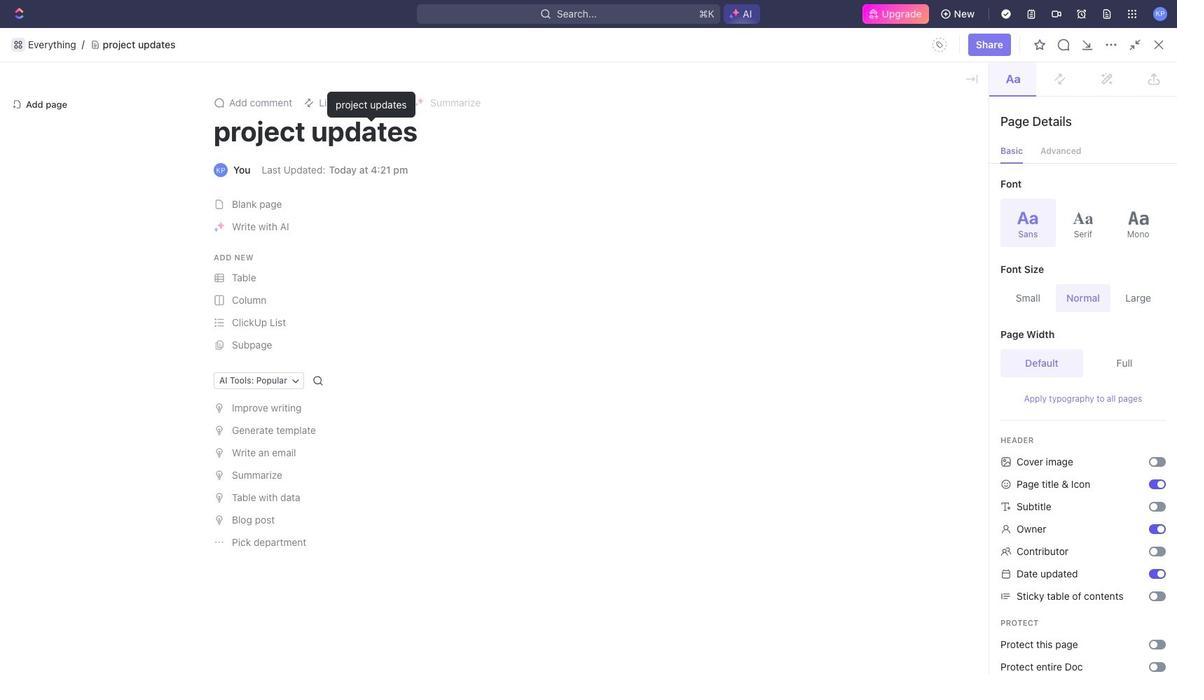 Task type: locate. For each thing, give the bounding box(es) containing it.
table
[[212, 257, 1143, 353]]

row
[[212, 257, 1143, 280], [212, 279, 1143, 304], [212, 303, 1143, 329], [212, 328, 1143, 353]]

cell for 2nd row
[[895, 280, 1007, 303]]

sidebar navigation
[[0, 28, 179, 675]]

dropdown menu image
[[928, 34, 951, 56]]

column header
[[895, 257, 1007, 280]]

cell
[[895, 280, 1007, 303], [895, 304, 1007, 328], [1007, 304, 1119, 328], [1119, 304, 1143, 328], [895, 329, 1007, 352]]

tab list
[[212, 224, 559, 257]]



Task type: describe. For each thing, give the bounding box(es) containing it.
2 row from the top
[[212, 279, 1143, 304]]

3 row from the top
[[212, 303, 1143, 329]]

4 row from the top
[[212, 328, 1143, 353]]

cell for 1st row from the bottom of the page
[[895, 329, 1007, 352]]

cell for third row from the top
[[895, 304, 1007, 328]]

1 row from the top
[[212, 257, 1143, 280]]



Task type: vqa. For each thing, say whether or not it's contained in the screenshot.
column header
yes



